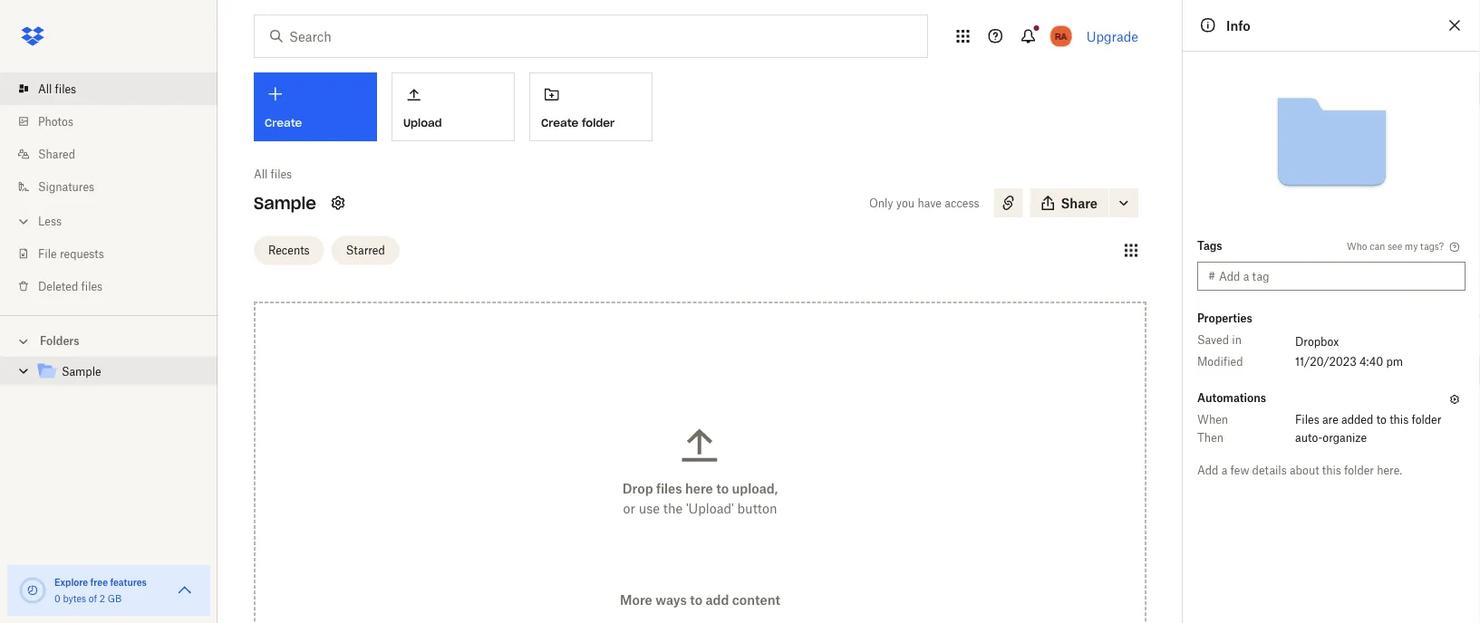 Task type: describe. For each thing, give the bounding box(es) containing it.
upgrade link
[[1087, 29, 1139, 44]]

ways
[[656, 593, 687, 609]]

deleted files link
[[15, 270, 218, 303]]

all inside list item
[[38, 82, 52, 96]]

more
[[620, 593, 653, 609]]

0 horizontal spatial this
[[1323, 464, 1342, 477]]

0 vertical spatial sample
[[254, 193, 316, 214]]

see
[[1388, 241, 1403, 252]]

create button
[[254, 73, 377, 141]]

only
[[870, 196, 894, 210]]

drop
[[623, 482, 653, 497]]

sample link
[[36, 360, 203, 385]]

file
[[38, 247, 57, 261]]

deleted files
[[38, 280, 103, 293]]

my
[[1406, 241, 1419, 252]]

11/20/2023
[[1296, 355, 1357, 369]]

shared link
[[15, 138, 218, 170]]

properties
[[1198, 312, 1253, 325]]

free
[[90, 577, 108, 589]]

2 horizontal spatial folder
[[1412, 413, 1442, 427]]

auto-organize
[[1296, 431, 1368, 445]]

button
[[738, 502, 778, 517]]

who
[[1348, 241, 1368, 252]]

files
[[1296, 413, 1320, 427]]

few
[[1231, 464, 1250, 477]]

have
[[918, 196, 942, 210]]

you
[[897, 196, 915, 210]]

add
[[706, 593, 729, 609]]

upgrade
[[1087, 29, 1139, 44]]

in
[[1233, 333, 1242, 347]]

less
[[38, 214, 62, 228]]

here.
[[1378, 464, 1403, 477]]

folder inside create folder button
[[582, 116, 615, 130]]

here
[[686, 482, 714, 497]]

folders button
[[0, 327, 218, 354]]

ra button
[[1047, 22, 1076, 51]]

create folder button
[[530, 73, 653, 141]]

signatures
[[38, 180, 94, 194]]

added
[[1342, 413, 1374, 427]]

of
[[89, 594, 97, 605]]

share
[[1062, 195, 1098, 211]]

dropbox link
[[1296, 333, 1340, 351]]

the
[[664, 502, 683, 517]]

files right deleted
[[81, 280, 103, 293]]

signatures link
[[15, 170, 218, 203]]

starred
[[346, 244, 385, 258]]

quota usage element
[[18, 577, 47, 606]]

#
[[1209, 270, 1216, 283]]

explore
[[54, 577, 88, 589]]

list containing all files
[[0, 62, 218, 316]]

2
[[100, 594, 105, 605]]

upload button
[[392, 73, 515, 141]]

saved in
[[1198, 333, 1242, 347]]

create for create folder
[[541, 116, 579, 130]]

all files list item
[[0, 73, 218, 105]]

bytes
[[63, 594, 86, 605]]

can
[[1371, 241, 1386, 252]]

access
[[945, 196, 980, 210]]

add
[[1198, 464, 1219, 477]]

drop files here to upload, or use the 'upload' button
[[623, 482, 778, 517]]

explore free features 0 bytes of 2 gb
[[54, 577, 147, 605]]

shared
[[38, 147, 75, 161]]

Search in folder "Dropbox" text field
[[289, 26, 891, 46]]

details
[[1253, 464, 1288, 477]]

then
[[1198, 431, 1224, 445]]

files inside drop files here to upload, or use the 'upload' button
[[657, 482, 683, 497]]

auto-
[[1296, 431, 1323, 445]]



Task type: locate. For each thing, give the bounding box(es) containing it.
tags
[[1198, 239, 1223, 253]]

more ways to add content
[[620, 593, 781, 609]]

to inside drop files here to upload, or use the 'upload' button
[[717, 482, 729, 497]]

list
[[0, 62, 218, 316]]

'upload'
[[686, 502, 734, 517]]

content
[[733, 593, 781, 609]]

close right sidebar image
[[1445, 15, 1466, 36]]

folders
[[40, 335, 79, 348]]

sample down 'folders'
[[62, 365, 101, 379]]

1 horizontal spatial all files link
[[254, 165, 292, 183]]

1 vertical spatial to
[[717, 482, 729, 497]]

create inside create folder button
[[541, 116, 579, 130]]

photos
[[38, 115, 73, 128]]

0 vertical spatial this
[[1390, 413, 1409, 427]]

automations
[[1198, 391, 1267, 405]]

photos link
[[15, 105, 218, 138]]

all files link up recents button
[[254, 165, 292, 183]]

2 vertical spatial folder
[[1345, 464, 1375, 477]]

tags?
[[1421, 241, 1445, 252]]

less image
[[15, 213, 33, 231]]

to right "here"
[[717, 482, 729, 497]]

create folder
[[541, 116, 615, 130]]

file requests link
[[15, 238, 218, 270]]

1 horizontal spatial create
[[541, 116, 579, 130]]

to right "added"
[[1377, 413, 1387, 427]]

all files inside all files list item
[[38, 82, 76, 96]]

1 horizontal spatial this
[[1390, 413, 1409, 427]]

sample up recents
[[254, 193, 316, 214]]

requests
[[60, 247, 104, 261]]

recents
[[268, 244, 310, 258]]

share button
[[1031, 189, 1109, 218]]

sample
[[254, 193, 316, 214], [62, 365, 101, 379]]

to
[[1377, 413, 1387, 427], [717, 482, 729, 497], [690, 593, 703, 609]]

0 vertical spatial folder
[[582, 116, 615, 130]]

features
[[110, 577, 147, 589]]

0 vertical spatial to
[[1377, 413, 1387, 427]]

all
[[38, 82, 52, 96], [254, 167, 268, 181]]

this right about
[[1323, 464, 1342, 477]]

create inside the create popup button
[[265, 116, 302, 130]]

use
[[639, 502, 660, 517]]

0 horizontal spatial create
[[265, 116, 302, 130]]

only you have access
[[870, 196, 980, 210]]

this
[[1390, 413, 1409, 427], [1323, 464, 1342, 477]]

all up photos
[[38, 82, 52, 96]]

4:40
[[1360, 355, 1384, 369]]

2 vertical spatial to
[[690, 593, 703, 609]]

0 horizontal spatial all files link
[[15, 73, 218, 105]]

1 vertical spatial all
[[254, 167, 268, 181]]

dropbox
[[1296, 335, 1340, 349]]

0 vertical spatial all
[[38, 82, 52, 96]]

1 horizontal spatial all
[[254, 167, 268, 181]]

who can see my tags?
[[1348, 241, 1445, 252]]

upload,
[[732, 482, 778, 497]]

create for create
[[265, 116, 302, 130]]

0 horizontal spatial all files
[[38, 82, 76, 96]]

0 horizontal spatial all
[[38, 82, 52, 96]]

all files
[[38, 82, 76, 96], [254, 167, 292, 181]]

deleted
[[38, 280, 78, 293]]

add a few details about this folder here.
[[1198, 464, 1403, 477]]

files up the the
[[657, 482, 683, 497]]

1 vertical spatial sample
[[62, 365, 101, 379]]

all files link up "shared" link
[[15, 73, 218, 105]]

0 horizontal spatial sample
[[62, 365, 101, 379]]

gb
[[108, 594, 122, 605]]

1 vertical spatial folder
[[1412, 413, 1442, 427]]

1 vertical spatial all files
[[254, 167, 292, 181]]

this right "added"
[[1390, 413, 1409, 427]]

files are added to this folder
[[1296, 413, 1442, 427]]

all up recents button
[[254, 167, 268, 181]]

folder
[[582, 116, 615, 130], [1412, 413, 1442, 427], [1345, 464, 1375, 477]]

files up photos
[[55, 82, 76, 96]]

11/20/2023 4:40 pm
[[1296, 355, 1404, 369]]

0 vertical spatial all files
[[38, 82, 76, 96]]

pm
[[1387, 355, 1404, 369]]

1 horizontal spatial sample
[[254, 193, 316, 214]]

folder down search in folder "dropbox" text box
[[582, 116, 615, 130]]

to left add
[[690, 593, 703, 609]]

all files up photos
[[38, 82, 76, 96]]

a
[[1222, 464, 1228, 477]]

when
[[1198, 413, 1229, 427]]

0
[[54, 594, 60, 605]]

dropbox image
[[15, 18, 51, 54]]

1 horizontal spatial folder
[[1345, 464, 1375, 477]]

info
[[1227, 18, 1251, 33]]

all files link
[[15, 73, 218, 105], [254, 165, 292, 183]]

upload
[[404, 116, 442, 130]]

files down the create popup button
[[271, 167, 292, 181]]

1 horizontal spatial all files
[[254, 167, 292, 181]]

folder left here.
[[1345, 464, 1375, 477]]

folder right "added"
[[1412, 413, 1442, 427]]

folder settings image
[[327, 192, 349, 214]]

sample inside "link"
[[62, 365, 101, 379]]

are
[[1323, 413, 1339, 427]]

1 vertical spatial all files link
[[254, 165, 292, 183]]

0 vertical spatial all files link
[[15, 73, 218, 105]]

to for this
[[1377, 413, 1387, 427]]

who can see my tags? image
[[1448, 240, 1463, 255]]

modified
[[1198, 355, 1244, 369]]

files inside list item
[[55, 82, 76, 96]]

files
[[55, 82, 76, 96], [271, 167, 292, 181], [81, 280, 103, 293], [657, 482, 683, 497]]

all files up recents button
[[254, 167, 292, 181]]

automation settings image
[[1448, 393, 1463, 407]]

recents button
[[254, 236, 324, 265]]

Add a tag text field
[[1220, 267, 1456, 287]]

or
[[623, 502, 636, 517]]

0 horizontal spatial to
[[690, 593, 703, 609]]

saved
[[1198, 333, 1230, 347]]

1 vertical spatial this
[[1323, 464, 1342, 477]]

organize
[[1323, 431, 1368, 445]]

ra
[[1056, 30, 1068, 42]]

starred button
[[332, 236, 400, 265]]

to for upload,
[[717, 482, 729, 497]]

create
[[541, 116, 579, 130], [265, 116, 302, 130]]

2 horizontal spatial to
[[1377, 413, 1387, 427]]

file requests
[[38, 247, 104, 261]]

0 horizontal spatial folder
[[582, 116, 615, 130]]

1 horizontal spatial to
[[717, 482, 729, 497]]

about
[[1290, 464, 1320, 477]]



Task type: vqa. For each thing, say whether or not it's contained in the screenshot.
progress
no



